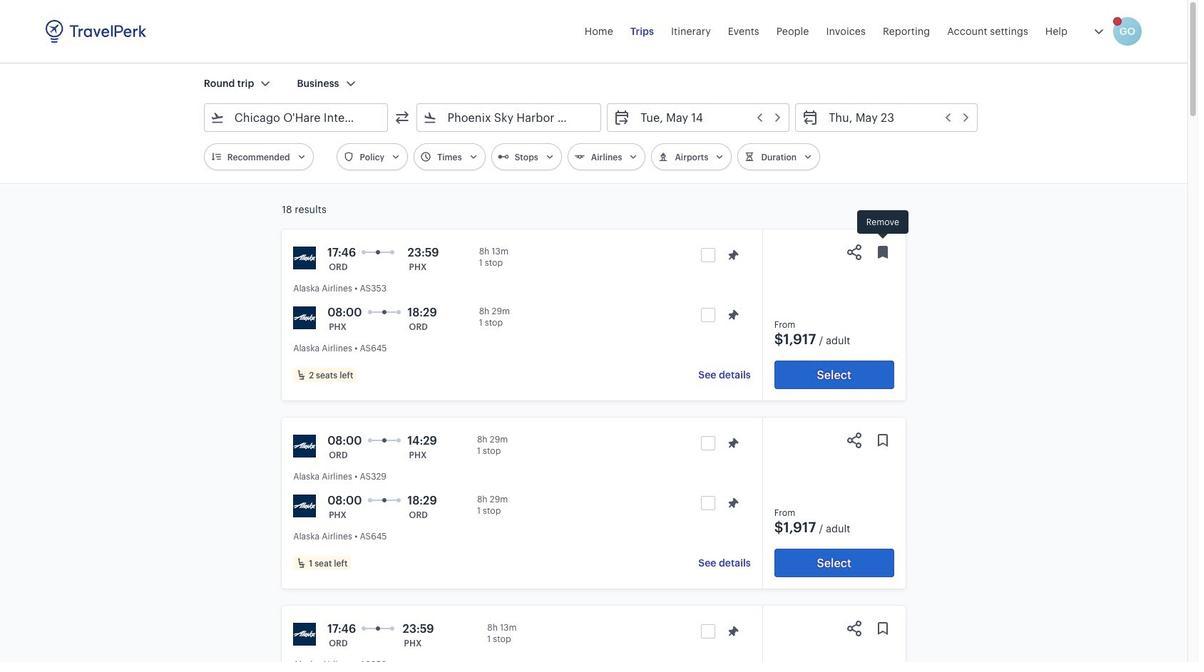 Task type: describe. For each thing, give the bounding box(es) containing it.
To search field
[[438, 106, 582, 129]]

3 alaska airlines image from the top
[[293, 623, 316, 646]]

1 alaska airlines image from the top
[[293, 307, 316, 329]]

From search field
[[225, 106, 369, 129]]

Return field
[[819, 106, 971, 129]]



Task type: locate. For each thing, give the bounding box(es) containing it.
1 alaska airlines image from the top
[[293, 247, 316, 270]]

2 vertical spatial alaska airlines image
[[293, 623, 316, 646]]

tooltip
[[857, 210, 908, 241]]

Depart field
[[631, 106, 783, 129]]

2 alaska airlines image from the top
[[293, 435, 316, 458]]

alaska airlines image
[[293, 247, 316, 270], [293, 495, 316, 518], [293, 623, 316, 646]]

0 vertical spatial alaska airlines image
[[293, 247, 316, 270]]

alaska airlines image
[[293, 307, 316, 329], [293, 435, 316, 458]]

0 vertical spatial alaska airlines image
[[293, 307, 316, 329]]

1 vertical spatial alaska airlines image
[[293, 495, 316, 518]]

2 alaska airlines image from the top
[[293, 495, 316, 518]]

1 vertical spatial alaska airlines image
[[293, 435, 316, 458]]



Task type: vqa. For each thing, say whether or not it's contained in the screenshot.
Depart text box
no



